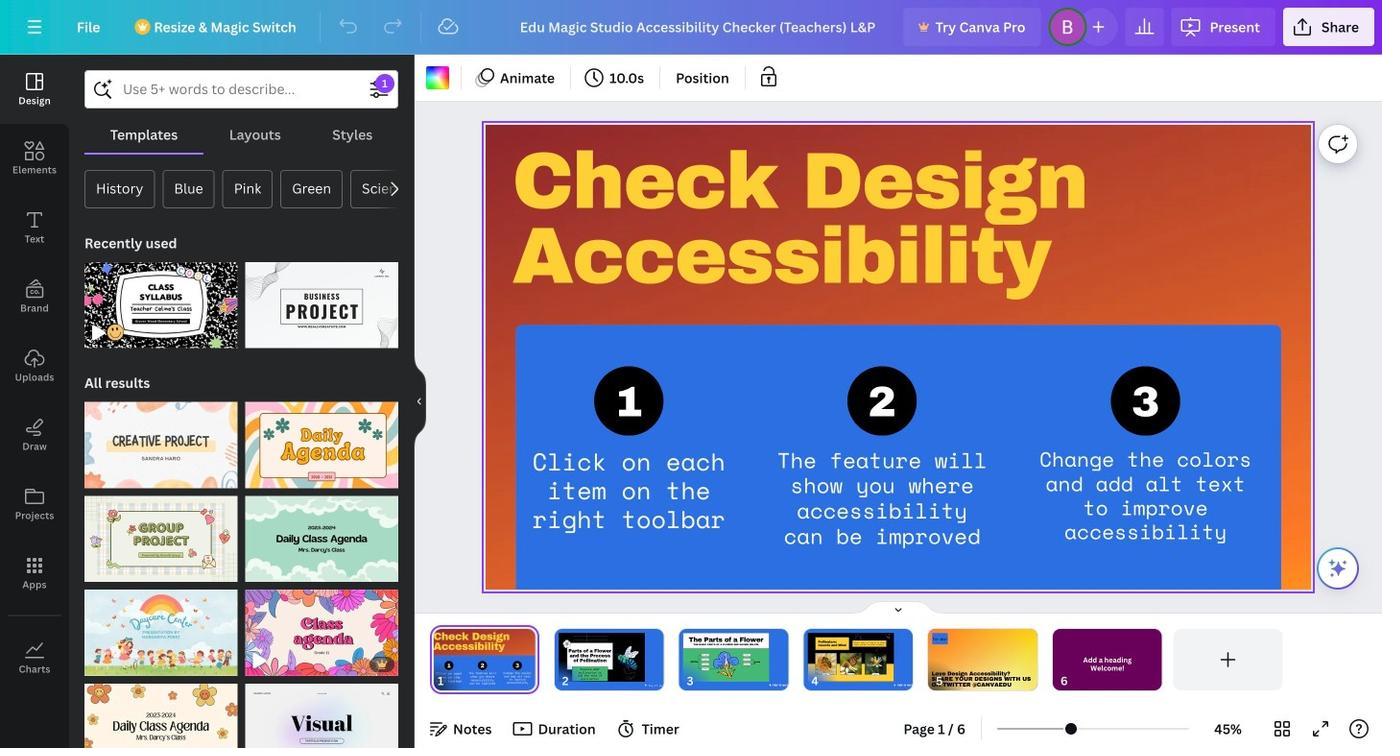 Task type: vqa. For each thing, say whether or not it's contained in the screenshot.
ninth group from left
no



Task type: locate. For each thing, give the bounding box(es) containing it.
page 1 image
[[430, 629, 539, 690]]

1 horizontal spatial pink rectangle image
[[683, 633, 770, 682]]

hide pages image
[[853, 600, 945, 616]]

pink rectangle image
[[559, 633, 645, 682], [683, 633, 770, 682], [808, 633, 894, 682]]

Use 5+ words to describe... search field
[[123, 71, 360, 108]]

1 pink rectangle image from the left
[[559, 633, 645, 682]]

Zoom button
[[1198, 714, 1260, 744]]

2 horizontal spatial pink rectangle image
[[808, 633, 894, 682]]

blue green colorful daycare center presentation group
[[85, 578, 238, 676]]

side panel tab list
[[0, 55, 69, 692]]

0 horizontal spatial pink rectangle image
[[559, 633, 645, 682]]

colorful watercolor creative project presentation group
[[85, 391, 238, 488]]



Task type: describe. For each thing, give the bounding box(es) containing it.
canva assistant image
[[1327, 557, 1350, 580]]

3 pink rectangle image from the left
[[808, 633, 894, 682]]

green colorful cute aesthetic group project presentation group
[[85, 484, 238, 582]]

gradient minimal portfolio proposal presentation group
[[245, 672, 399, 748]]

orange groovy retro daily agenda presentation group
[[245, 391, 399, 488]]

no colour image
[[426, 66, 449, 89]]

colorful scrapbook nostalgia class syllabus blank education presentation group
[[85, 251, 238, 348]]

grey minimalist business project presentation group
[[245, 251, 399, 348]]

colorful floral illustrative class agenda presentation group
[[245, 578, 399, 676]]

main menu bar
[[0, 0, 1383, 55]]

Page title text field
[[452, 671, 460, 690]]

multicolor clouds daily class agenda template group
[[245, 484, 399, 582]]

2 pink rectangle image from the left
[[683, 633, 770, 682]]

hide image
[[414, 355, 426, 448]]

orange and yellow retro flower power daily class agenda template group
[[85, 672, 238, 748]]

Design title text field
[[505, 8, 897, 46]]



